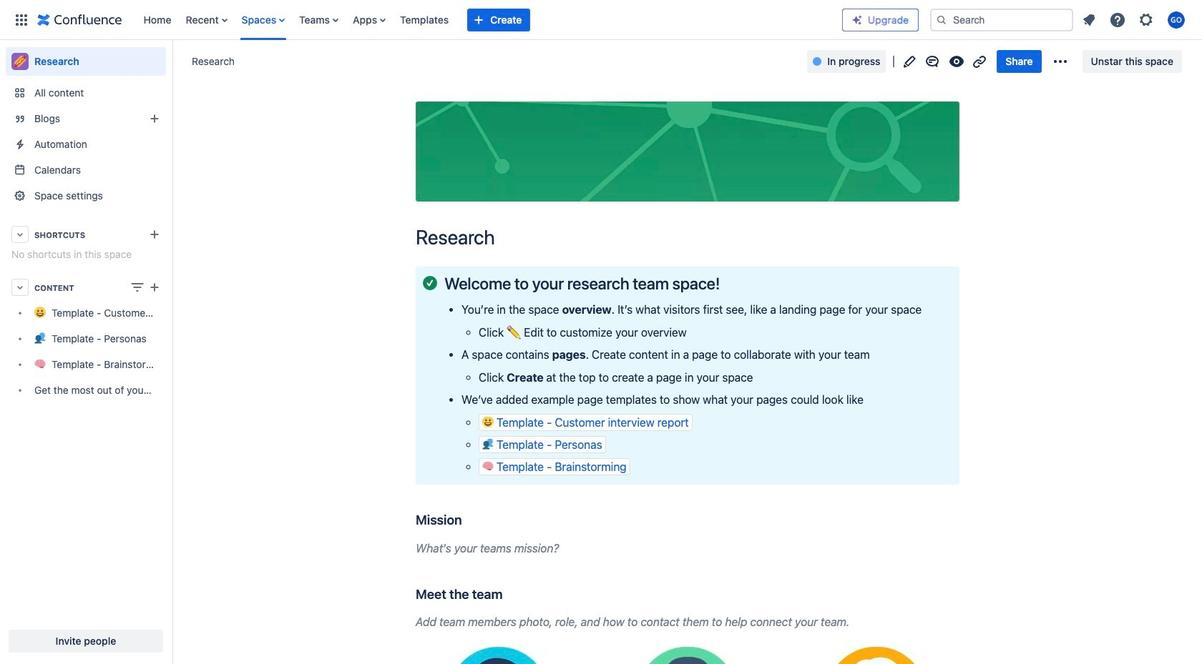Task type: locate. For each thing, give the bounding box(es) containing it.
help icon image
[[1109, 11, 1126, 28]]

1 horizontal spatial list
[[1076, 7, 1194, 33]]

claudia.svg image
[[826, 647, 928, 665]]

stop watching image
[[949, 53, 966, 70]]

create a blog image
[[146, 110, 163, 127]]

:check_mark: image
[[423, 277, 437, 291]]

0 horizontal spatial list
[[136, 0, 842, 40]]

tree inside space element
[[6, 301, 166, 404]]

1 horizontal spatial copy image
[[501, 586, 518, 603]]

list
[[136, 0, 842, 40], [1076, 7, 1194, 33]]

confluence image
[[37, 11, 122, 28], [37, 11, 122, 28]]

create image
[[146, 279, 163, 296]]

add shortcut image
[[146, 226, 163, 243]]

0 horizontal spatial copy image
[[461, 512, 478, 529]]

tree
[[6, 301, 166, 404]]

search image
[[936, 14, 948, 25]]

list for premium image on the top right of the page
[[1076, 7, 1194, 33]]

your profile and preferences image
[[1168, 11, 1185, 28]]

copy image
[[461, 512, 478, 529], [501, 586, 518, 603]]

angie.svg image
[[448, 647, 550, 665]]

settings icon image
[[1138, 11, 1155, 28]]

gael.svg image
[[637, 647, 739, 665]]

1 vertical spatial copy image
[[501, 586, 518, 603]]

banner
[[0, 0, 1202, 40]]

edit this page image
[[901, 53, 918, 70]]

Search field
[[930, 8, 1073, 31]]

None search field
[[930, 8, 1073, 31]]

collapse sidebar image
[[156, 47, 187, 76]]

appswitcher icon image
[[13, 11, 30, 28]]



Task type: describe. For each thing, give the bounding box(es) containing it.
list for the appswitcher icon
[[136, 0, 842, 40]]

copy link image
[[971, 53, 989, 70]]

0 vertical spatial copy image
[[461, 512, 478, 529]]

premium image
[[852, 14, 863, 25]]

change view image
[[129, 279, 146, 296]]

more actions image
[[1052, 53, 1069, 70]]

notification icon image
[[1081, 11, 1098, 28]]

space element
[[0, 40, 172, 665]]

global element
[[9, 0, 842, 40]]



Task type: vqa. For each thing, say whether or not it's contained in the screenshot.
"Stop watching" image at the right of the page
yes



